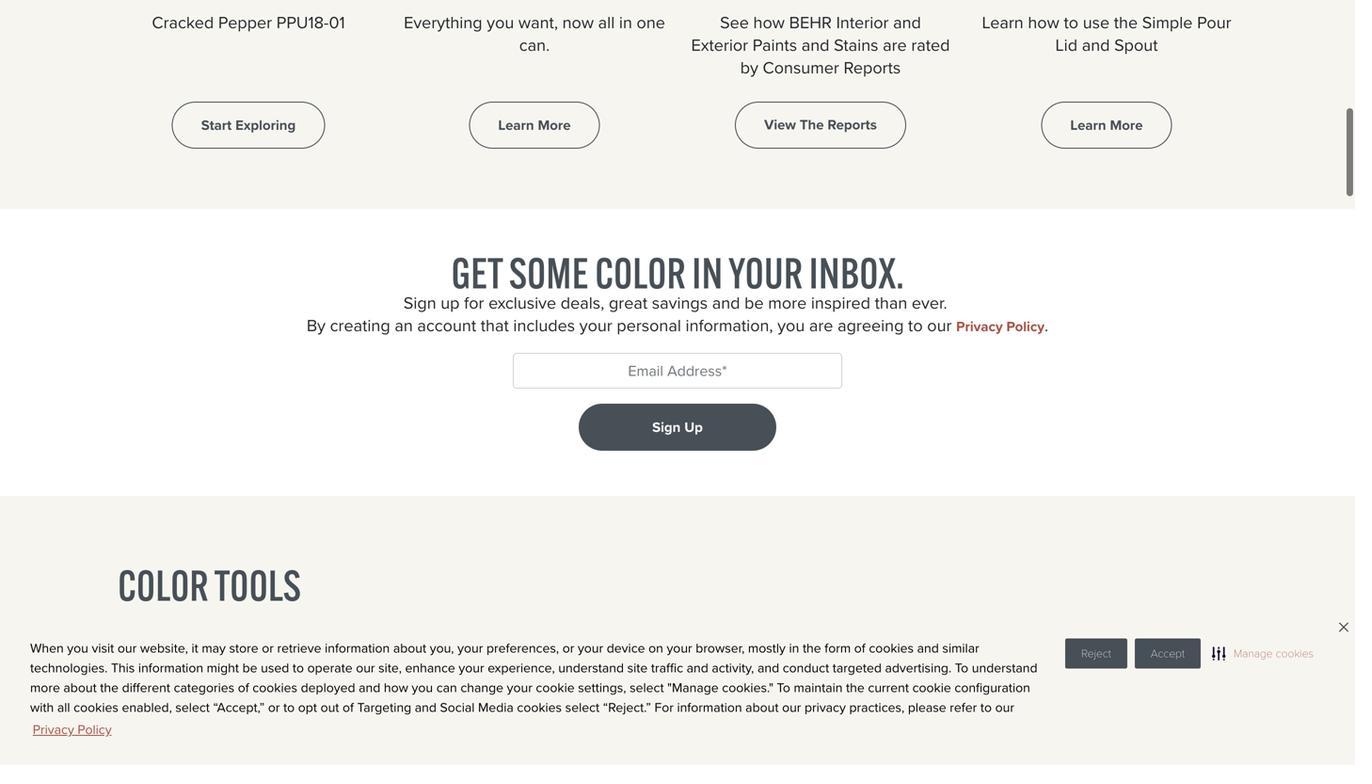 Task type: locate. For each thing, give the bounding box(es) containing it.
0 horizontal spatial understand
[[559, 659, 624, 678]]

2 horizontal spatial select
[[630, 678, 664, 698]]

select
[[630, 678, 664, 698], [176, 698, 210, 717], [566, 698, 600, 717]]

the
[[1115, 10, 1139, 35], [672, 620, 696, 645], [803, 639, 822, 658], [100, 678, 119, 698], [847, 678, 865, 698]]

a
[[969, 620, 978, 645]]

to
[[1065, 10, 1079, 35], [909, 313, 923, 338], [293, 659, 304, 678], [283, 698, 295, 717], [981, 698, 993, 717]]

in up conduct
[[790, 639, 800, 658]]

you left want,
[[487, 10, 514, 35]]

0 vertical spatial privacy
[[957, 317, 1004, 337]]

learn more down can.
[[499, 115, 571, 136]]

make
[[840, 620, 880, 645]]

understand up configuration
[[973, 659, 1038, 678]]

reports down 'interior'
[[844, 55, 901, 80]]

0 vertical spatial privacy policy link
[[957, 317, 1045, 337]]

2 horizontal spatial learn
[[1071, 115, 1107, 136]]

to down similar
[[956, 659, 969, 678]]

matter
[[144, 620, 192, 645]]

0 vertical spatial more
[[769, 291, 807, 316]]

more for lid
[[1111, 115, 1144, 136]]

colorsmart by behr ®
[[518, 707, 730, 742]]

1 vertical spatial that
[[807, 620, 835, 645]]

information down website,
[[138, 659, 203, 678]]

0 horizontal spatial to
[[777, 678, 791, 698]]

information down the "manage
[[677, 698, 743, 717]]

about down the technologies.
[[63, 678, 97, 698]]

to left opt
[[283, 698, 295, 717]]

behr down the "manage
[[673, 707, 723, 742]]

1 horizontal spatial information
[[325, 639, 390, 658]]

0 vertical spatial are
[[883, 32, 907, 57]]

0 vertical spatial color
[[595, 247, 686, 300]]

2 vertical spatial of
[[343, 698, 354, 717]]

cookie down experience,
[[536, 678, 575, 698]]

more up 'with'
[[30, 678, 60, 698]]

in left "one"
[[620, 10, 633, 35]]

1 vertical spatial in
[[790, 639, 800, 658]]

color inside color tools no matter what your next diy project  is, behr color tools will help you find the perfect colors that make your vision a reality.
[[118, 560, 209, 612]]

0 horizontal spatial privacy policy link
[[30, 718, 114, 743]]

0 horizontal spatial learn more
[[499, 115, 571, 136]]

our right "than"
[[928, 313, 952, 338]]

the inside learn how to use the simple pour lid and spout
[[1115, 10, 1139, 35]]

help
[[572, 620, 604, 645]]

how inside learn how to use the simple pour lid and spout
[[1029, 10, 1060, 35]]

0 horizontal spatial more
[[30, 678, 60, 698]]

when you visit our website, it may store or retrieve information about you, your preferences, or your device on your browser, mostly in the form of cookies and similar technologies. this information might be used to operate our site, enhance your experience, understand site traffic and activity, and conduct targeted advertising. to understand more about the different categories of cookies deployed and how you can change your cookie settings, select "manage cookies." to maintain the current cookie configuration with all cookies enabled, select "accept," or to opt out of targeting and social media cookies select "reject." for information about our privacy practices, please refer to our privacy policy
[[30, 639, 1038, 740]]

select down settings,
[[566, 698, 600, 717]]

to inside the sign up for exclusive deals, great savings and be more inspired than ever. by creating an account that includes your personal information, you are agreeing to our privacy policy .
[[909, 313, 923, 338]]

2 horizontal spatial how
[[1029, 10, 1060, 35]]

can.
[[520, 33, 550, 58]]

form
[[825, 639, 851, 658]]

be right "in"
[[745, 291, 764, 316]]

you down enhance
[[412, 678, 433, 698]]

behr for see
[[790, 10, 832, 35]]

sign for up
[[653, 417, 681, 438]]

1 understand from the left
[[559, 659, 624, 678]]

and right paints
[[802, 32, 830, 57]]

1 horizontal spatial policy
[[1007, 317, 1045, 337]]

categories
[[174, 678, 235, 698]]

1 horizontal spatial learn more
[[1071, 115, 1144, 136]]

1 horizontal spatial select
[[566, 698, 600, 717]]

0 horizontal spatial more
[[538, 115, 571, 136]]

0 horizontal spatial select
[[176, 698, 210, 717]]

that inside color tools no matter what your next diy project  is, behr color tools will help you find the perfect colors that make your vision a reality.
[[807, 620, 835, 645]]

behr
[[790, 10, 832, 35], [118, 707, 168, 742], [673, 707, 723, 742]]

your down experience,
[[507, 678, 533, 698]]

in inside when you visit our website, it may store or retrieve information about you, your preferences, or your device on your browser, mostly in the form of cookies and similar technologies. this information might be used to operate our site, enhance your experience, understand site traffic and activity, and conduct targeted advertising. to understand more about the different categories of cookies deployed and how you can change your cookie settings, select "manage cookies." to maintain the current cookie configuration with all cookies enabled, select "accept," or to opt out of targeting and social media cookies select "reject." for information about our privacy practices, please refer to our privacy policy
[[790, 639, 800, 658]]

cookie up 'please'
[[913, 678, 952, 698]]

0 vertical spatial in
[[620, 10, 633, 35]]

1 horizontal spatial privacy
[[957, 317, 1004, 337]]

how
[[754, 10, 785, 35], [1029, 10, 1060, 35], [384, 678, 409, 698]]

view the reports
[[765, 115, 878, 135]]

one
[[637, 10, 666, 35]]

all inside everything you want, now all in one can.
[[599, 10, 615, 35]]

that right account
[[481, 313, 509, 338]]

"accept,"
[[213, 698, 265, 717]]

1 vertical spatial are
[[810, 313, 834, 338]]

site,
[[379, 659, 402, 678]]

to down retrieve
[[293, 659, 304, 678]]

1 vertical spatial color
[[118, 560, 209, 612]]

1 more from the left
[[538, 115, 571, 136]]

behr up consumer
[[790, 10, 832, 35]]

0 vertical spatial all
[[599, 10, 615, 35]]

0 horizontal spatial privacy
[[33, 721, 74, 740]]

are left agreeing
[[810, 313, 834, 338]]

sign up for exclusive deals, great savings and be more inspired than ever. by creating an account that includes your personal information, you are agreeing to our privacy policy .
[[307, 291, 1049, 338]]

the right use
[[1115, 10, 1139, 35]]

how inside when you visit our website, it may store or retrieve information about you, your preferences, or your device on your browser, mostly in the form of cookies and similar technologies. this information might be used to operate our site, enhance your experience, understand site traffic and activity, and conduct targeted advertising. to understand more about the different categories of cookies deployed and how you can change your cookie settings, select "manage cookies." to maintain the current cookie configuration with all cookies enabled, select "accept," or to opt out of targeting and social media cookies select "reject." for information about our privacy practices, please refer to our privacy policy
[[384, 678, 409, 698]]

by
[[646, 707, 669, 742]]

might
[[207, 659, 239, 678]]

1 horizontal spatial all
[[599, 10, 615, 35]]

our
[[928, 313, 952, 338], [118, 639, 137, 658], [356, 659, 375, 678], [783, 698, 802, 717], [996, 698, 1015, 717]]

1 horizontal spatial more
[[1111, 115, 1144, 136]]

similar
[[943, 639, 980, 658]]

how left use
[[1029, 10, 1060, 35]]

2 vertical spatial information
[[677, 698, 743, 717]]

1 vertical spatial more
[[30, 678, 60, 698]]

0 vertical spatial reports
[[844, 55, 901, 80]]

1 vertical spatial about
[[63, 678, 97, 698]]

0 vertical spatial sign
[[404, 291, 437, 316]]

0 horizontal spatial learn more link
[[469, 102, 600, 149]]

0 horizontal spatial all
[[57, 698, 70, 717]]

to
[[956, 659, 969, 678], [777, 678, 791, 698]]

more down the spout
[[1111, 115, 1144, 136]]

0 horizontal spatial are
[[810, 313, 834, 338]]

0 horizontal spatial cookie
[[536, 678, 575, 698]]

Email Address* email field
[[513, 353, 843, 389]]

1 vertical spatial to
[[777, 678, 791, 698]]

behr for colorsmart
[[673, 707, 723, 742]]

up
[[441, 291, 460, 316]]

learn more
[[499, 115, 571, 136], [1071, 115, 1144, 136]]

1 horizontal spatial sign
[[653, 417, 681, 438]]

all right 'with'
[[57, 698, 70, 717]]

understand up settings,
[[559, 659, 624, 678]]

0 horizontal spatial color
[[118, 560, 209, 612]]

1 horizontal spatial how
[[754, 10, 785, 35]]

1 horizontal spatial learn
[[983, 10, 1024, 35]]

1 horizontal spatial that
[[807, 620, 835, 645]]

visit
[[92, 639, 114, 658]]

your up the traffic
[[667, 639, 693, 658]]

all right now
[[599, 10, 615, 35]]

agreeing
[[838, 313, 904, 338]]

configuration
[[955, 678, 1031, 698]]

enabled,
[[122, 698, 172, 717]]

1 learn more link from the left
[[469, 102, 600, 149]]

learn more link down can.
[[469, 102, 600, 149]]

or
[[262, 639, 274, 658], [563, 639, 575, 658], [268, 698, 280, 717]]

you left "find"
[[609, 620, 636, 645]]

your right includes
[[580, 313, 613, 338]]

and up advertising.
[[918, 639, 940, 658]]

simple
[[1143, 10, 1193, 35]]

the inside color tools no matter what your next diy project  is, behr color tools will help you find the perfect colors that make your vision a reality.
[[672, 620, 696, 645]]

0 vertical spatial policy
[[1007, 317, 1045, 337]]

and right savings
[[713, 291, 741, 316]]

learn down lid
[[1071, 115, 1107, 136]]

color up matter
[[118, 560, 209, 612]]

preferences,
[[487, 639, 559, 658]]

of up "accept,"
[[238, 678, 249, 698]]

1 horizontal spatial in
[[790, 639, 800, 658]]

behr inside see how behr interior and exterior paints and stains are rated by consumer reports
[[790, 10, 832, 35]]

sign left up
[[404, 291, 437, 316]]

and right lid
[[1083, 33, 1111, 58]]

2 horizontal spatial about
[[746, 698, 779, 717]]

how right the see
[[754, 10, 785, 35]]

are left rated
[[883, 32, 907, 57]]

savings
[[652, 291, 708, 316]]

about
[[393, 639, 427, 658], [63, 678, 97, 698], [746, 698, 779, 717]]

traffic
[[652, 659, 684, 678]]

learn for everything you want, now all in one can.
[[499, 115, 535, 136]]

0 horizontal spatial sign
[[404, 291, 437, 316]]

more for can.
[[538, 115, 571, 136]]

the down targeted
[[847, 678, 865, 698]]

current
[[869, 678, 910, 698]]

no
[[118, 620, 139, 645]]

the right "find"
[[672, 620, 696, 645]]

operate
[[308, 659, 353, 678]]

cracked pepper ppu18-01
[[152, 10, 345, 35]]

to left use
[[1065, 10, 1079, 35]]

sign left the up
[[653, 417, 681, 438]]

and up targeting
[[359, 678, 381, 698]]

0 horizontal spatial that
[[481, 313, 509, 338]]

our left site,
[[356, 659, 375, 678]]

more
[[769, 291, 807, 316], [30, 678, 60, 698]]

0 horizontal spatial about
[[63, 678, 97, 698]]

to inside learn how to use the simple pour lid and spout
[[1065, 10, 1079, 35]]

2 vertical spatial about
[[746, 698, 779, 717]]

0 horizontal spatial in
[[620, 10, 633, 35]]

to down conduct
[[777, 678, 791, 698]]

you up the technologies.
[[67, 639, 88, 658]]

activity,
[[712, 659, 755, 678]]

2 learn more link from the left
[[1042, 102, 1173, 149]]

store
[[229, 639, 259, 658]]

1 horizontal spatial behr
[[673, 707, 723, 742]]

and up the "manage
[[687, 659, 709, 678]]

to right "than"
[[909, 313, 923, 338]]

learn left lid
[[983, 10, 1024, 35]]

or right preferences,
[[563, 639, 575, 658]]

of up targeted
[[855, 639, 866, 658]]

how for learn
[[1029, 10, 1060, 35]]

1 horizontal spatial more
[[769, 291, 807, 316]]

1 vertical spatial privacy
[[33, 721, 74, 740]]

pepper
[[218, 10, 272, 35]]

0 horizontal spatial be
[[243, 659, 258, 678]]

learn inside learn how to use the simple pour lid and spout
[[983, 10, 1024, 35]]

2 learn more from the left
[[1071, 115, 1144, 136]]

your left device
[[578, 639, 604, 658]]

of
[[855, 639, 866, 658], [238, 678, 249, 698], [343, 698, 354, 717]]

0 horizontal spatial information
[[138, 659, 203, 678]]

information up operate
[[325, 639, 390, 658]]

privacy down 'with'
[[33, 721, 74, 740]]

reports inside see how behr interior and exterior paints and stains are rated by consumer reports
[[844, 55, 901, 80]]

0 horizontal spatial learn
[[499, 115, 535, 136]]

consumer
[[763, 55, 840, 80]]

1 horizontal spatial of
[[343, 698, 354, 717]]

start exploring
[[201, 115, 296, 136]]

conduct
[[783, 659, 830, 678]]

and
[[894, 10, 922, 35], [802, 32, 830, 57], [1083, 33, 1111, 58], [713, 291, 741, 316], [918, 639, 940, 658], [687, 659, 709, 678], [758, 659, 780, 678], [359, 678, 381, 698], [415, 698, 437, 717]]

to down configuration
[[981, 698, 993, 717]]

or left opt
[[268, 698, 280, 717]]

1 horizontal spatial color
[[595, 247, 686, 300]]

in inside everything you want, now all in one can.
[[620, 10, 633, 35]]

0 vertical spatial to
[[956, 659, 969, 678]]

of right out
[[343, 698, 354, 717]]

it
[[192, 639, 198, 658]]

0 horizontal spatial policy
[[78, 721, 112, 740]]

2 more from the left
[[1111, 115, 1144, 136]]

diy
[[309, 620, 336, 645]]

and inside the sign up for exclusive deals, great savings and be more inspired than ever. by creating an account that includes your personal information, you are agreeing to our privacy policy .
[[713, 291, 741, 316]]

or up used
[[262, 639, 274, 658]]

be down store
[[243, 659, 258, 678]]

change
[[461, 678, 504, 698]]

about up site,
[[393, 639, 427, 658]]

learn more down the spout
[[1071, 115, 1144, 136]]

how down site,
[[384, 678, 409, 698]]

0 horizontal spatial of
[[238, 678, 249, 698]]

how inside see how behr interior and exterior paints and stains are rated by consumer reports
[[754, 10, 785, 35]]

exclusive
[[489, 291, 557, 316]]

are
[[883, 32, 907, 57], [810, 313, 834, 338]]

practices,
[[850, 698, 905, 717]]

1 horizontal spatial be
[[745, 291, 764, 316]]

1 learn more from the left
[[499, 115, 571, 136]]

rated
[[912, 32, 951, 57]]

experience,
[[488, 659, 555, 678]]

learn more link down the spout
[[1042, 102, 1173, 149]]

you left 'inspired'
[[778, 313, 805, 338]]

you inside the sign up for exclusive deals, great savings and be more inspired than ever. by creating an account that includes your personal information, you are agreeing to our privacy policy .
[[778, 313, 805, 338]]

reports right the
[[828, 115, 878, 135]]

more left 'inspired'
[[769, 291, 807, 316]]

1 horizontal spatial cookie
[[913, 678, 952, 698]]

2 horizontal spatial behr
[[790, 10, 832, 35]]

that left make
[[807, 620, 835, 645]]

our down configuration
[[996, 698, 1015, 717]]

cookie
[[536, 678, 575, 698], [913, 678, 952, 698]]

learn down can.
[[499, 115, 535, 136]]

0 vertical spatial that
[[481, 313, 509, 338]]

learn for learn how to use the simple pour lid and spout
[[1071, 115, 1107, 136]]

and inside learn how to use the simple pour lid and spout
[[1083, 33, 1111, 58]]

with
[[30, 698, 54, 717]]

1 vertical spatial policy
[[78, 721, 112, 740]]

behr
[[416, 620, 451, 645]]

learn more link for lid
[[1042, 102, 1173, 149]]

select down site
[[630, 678, 664, 698]]

sign inside the sign up for exclusive deals, great savings and be more inspired than ever. by creating an account that includes your personal information, you are agreeing to our privacy policy .
[[404, 291, 437, 316]]

dismiss cookie message image
[[1340, 623, 1349, 632]]

is,
[[396, 620, 412, 645]]

sign inside button
[[653, 417, 681, 438]]

select down categories
[[176, 698, 210, 717]]

1 vertical spatial privacy policy link
[[30, 718, 114, 743]]

about down the "cookies.""
[[746, 698, 779, 717]]

please
[[909, 698, 947, 717]]

targeting
[[357, 698, 412, 717]]

0 vertical spatial about
[[393, 639, 427, 658]]

1 vertical spatial reports
[[828, 115, 878, 135]]

1 horizontal spatial learn more link
[[1042, 102, 1173, 149]]

1 horizontal spatial understand
[[973, 659, 1038, 678]]

1 vertical spatial all
[[57, 698, 70, 717]]

privacy left .
[[957, 317, 1004, 337]]

2 horizontal spatial of
[[855, 639, 866, 658]]

color up personal
[[595, 247, 686, 300]]

that
[[481, 313, 509, 338], [807, 620, 835, 645]]

0 horizontal spatial behr
[[118, 707, 168, 742]]

ever.
[[912, 291, 948, 316]]

your
[[580, 313, 613, 338], [236, 620, 269, 645], [885, 620, 917, 645], [458, 639, 483, 658], [578, 639, 604, 658], [667, 639, 693, 658], [459, 659, 485, 678], [507, 678, 533, 698]]

1 horizontal spatial are
[[883, 32, 907, 57]]

1 vertical spatial be
[[243, 659, 258, 678]]

your up change
[[459, 659, 485, 678]]

0 vertical spatial information
[[325, 639, 390, 658]]

color
[[456, 620, 496, 645]]

great
[[609, 291, 648, 316]]

0 vertical spatial be
[[745, 291, 764, 316]]

1 vertical spatial sign
[[653, 417, 681, 438]]

you inside everything you want, now all in one can.
[[487, 10, 514, 35]]

more down can.
[[538, 115, 571, 136]]

0 horizontal spatial how
[[384, 678, 409, 698]]

by
[[307, 313, 326, 338]]

behr down different
[[118, 707, 168, 742]]



Task type: vqa. For each thing, say whether or not it's contained in the screenshot.
information
yes



Task type: describe. For each thing, give the bounding box(es) containing it.
our inside the sign up for exclusive deals, great savings and be more inspired than ever. by creating an account that includes your personal information, you are agreeing to our privacy policy .
[[928, 313, 952, 338]]

1 horizontal spatial privacy policy link
[[957, 317, 1045, 337]]

how for see
[[754, 10, 785, 35]]

in
[[692, 247, 723, 300]]

deals,
[[561, 291, 605, 316]]

the down this
[[100, 678, 119, 698]]

colors
[[758, 620, 803, 645]]

some
[[509, 247, 589, 300]]

for
[[655, 698, 674, 717]]

inbox.
[[810, 247, 905, 300]]

1 horizontal spatial about
[[393, 639, 427, 658]]

2 understand from the left
[[973, 659, 1038, 678]]

ppu18-
[[277, 10, 329, 35]]

.
[[1045, 313, 1049, 338]]

learn how to use the simple pour lid and spout
[[983, 10, 1232, 58]]

"reject."
[[603, 698, 652, 717]]

on
[[649, 639, 664, 658]]

cookies down this
[[74, 698, 119, 717]]

your left next
[[236, 620, 269, 645]]

different
[[122, 678, 170, 698]]

reject button
[[1066, 639, 1128, 669]]

®
[[723, 710, 730, 731]]

your right you, at left bottom
[[458, 639, 483, 658]]

sign for up
[[404, 291, 437, 316]]

advertising.
[[886, 659, 952, 678]]

settings,
[[578, 678, 627, 698]]

when
[[30, 639, 64, 658]]

privacy policy link inside cookieconsent dialog
[[30, 718, 114, 743]]

accept
[[1152, 645, 1186, 662]]

maintain
[[794, 678, 843, 698]]

technologies.
[[30, 659, 108, 678]]

website,
[[140, 639, 188, 658]]

your
[[729, 247, 803, 300]]

you inside color tools no matter what your next diy project  is, behr color tools will help you find the perfect colors that make your vision a reality.
[[609, 620, 636, 645]]

start
[[201, 115, 232, 136]]

more inside when you visit our website, it may store or retrieve information about you, your preferences, or your device on your browser, mostly in the form of cookies and similar technologies. this information might be used to operate our site, enhance your experience, understand site traffic and activity, and conduct targeted advertising. to understand more about the different categories of cookies deployed and how you can change your cookie settings, select "manage cookies." to maintain the current cookie configuration with all cookies enabled, select "accept," or to opt out of targeting and social media cookies select "reject." for information about our privacy practices, please refer to our privacy policy
[[30, 678, 60, 698]]

social
[[440, 698, 475, 717]]

everything
[[404, 10, 483, 35]]

cracked
[[152, 10, 214, 35]]

more inside the sign up for exclusive deals, great savings and be more inspired than ever. by creating an account that includes your personal information, you are agreeing to our privacy policy .
[[769, 291, 807, 316]]

vision
[[922, 620, 965, 645]]

are inside the sign up for exclusive deals, great savings and be more inspired than ever. by creating an account that includes your personal information, you are agreeing to our privacy policy .
[[810, 313, 834, 338]]

and down mostly
[[758, 659, 780, 678]]

tools
[[214, 560, 301, 612]]

get
[[451, 247, 503, 300]]

see
[[720, 10, 749, 35]]

personal
[[617, 313, 682, 338]]

privacy inside when you visit our website, it may store or retrieve information about you, your preferences, or your device on your browser, mostly in the form of cookies and similar technologies. this information might be used to operate our site, enhance your experience, understand site traffic and activity, and conduct targeted advertising. to understand more about the different categories of cookies deployed and how you can change your cookie settings, select "manage cookies." to maintain the current cookie configuration with all cookies enabled, select "accept," or to opt out of targeting and social media cookies select "reject." for information about our privacy practices, please refer to our privacy policy
[[33, 721, 74, 740]]

privacy
[[805, 698, 846, 717]]

perfect
[[701, 620, 753, 645]]

reject
[[1082, 645, 1112, 662]]

will
[[544, 620, 567, 645]]

browser,
[[696, 639, 745, 658]]

learn more link for can.
[[469, 102, 600, 149]]

1 vertical spatial information
[[138, 659, 203, 678]]

behr colors
[[118, 707, 244, 742]]

now
[[563, 10, 594, 35]]

our down maintain
[[783, 698, 802, 717]]

1 cookie from the left
[[536, 678, 575, 698]]

view the reports link
[[736, 102, 907, 149]]

get some color in your inbox.
[[451, 247, 905, 300]]

accept button
[[1136, 639, 1202, 669]]

deployed
[[301, 678, 356, 698]]

by
[[741, 55, 759, 80]]

are inside see how behr interior and exterior paints and stains are rated by consumer reports
[[883, 32, 907, 57]]

privacy inside the sign up for exclusive deals, great savings and be more inspired than ever. by creating an account that includes your personal information, you are agreeing to our privacy policy .
[[957, 317, 1004, 337]]

the up conduct
[[803, 639, 822, 658]]

device
[[607, 639, 646, 658]]

exploring
[[236, 115, 296, 136]]

opt
[[298, 698, 317, 717]]

tools
[[500, 620, 539, 645]]

paints
[[753, 32, 798, 57]]

the
[[800, 115, 824, 135]]

use
[[1084, 10, 1110, 35]]

manage cookies
[[1235, 645, 1315, 662]]

reality.
[[982, 620, 1030, 645]]

view
[[765, 115, 797, 135]]

and right 'interior'
[[894, 10, 922, 35]]

1 horizontal spatial to
[[956, 659, 969, 678]]

this
[[111, 659, 135, 678]]

start exploring link
[[172, 102, 325, 149]]

for
[[464, 291, 484, 316]]

color tools no matter what your next diy project  is, behr color tools will help you find the perfect colors that make your vision a reality.
[[118, 560, 1030, 645]]

cookies down experience,
[[517, 698, 562, 717]]

be inside the sign up for exclusive deals, great savings and be more inspired than ever. by creating an account that includes your personal information, you are agreeing to our privacy policy .
[[745, 291, 764, 316]]

what
[[196, 620, 232, 645]]

cookieconsent dialog
[[0, 616, 1356, 766]]

can
[[437, 678, 457, 698]]

inspired
[[812, 291, 871, 316]]

media
[[478, 698, 514, 717]]

see how behr interior and exterior paints and stains are rated by consumer reports
[[692, 10, 951, 80]]

cookies down used
[[253, 678, 298, 698]]

cookies right manage
[[1277, 645, 1315, 662]]

policy inside the sign up for exclusive deals, great savings and be more inspired than ever. by creating an account that includes your personal information, you are agreeing to our privacy policy .
[[1007, 317, 1045, 337]]

enhance
[[405, 659, 456, 678]]

all inside when you visit our website, it may store or retrieve information about you, your preferences, or your device on your browser, mostly in the form of cookies and similar technologies. this information might be used to operate our site, enhance your experience, understand site traffic and activity, and conduct targeted advertising. to understand more about the different categories of cookies deployed and how you can change your cookie settings, select "manage cookies." to maintain the current cookie configuration with all cookies enabled, select "accept," or to opt out of targeting and social media cookies select "reject." for information about our privacy practices, please refer to our privacy policy
[[57, 698, 70, 717]]

2 cookie from the left
[[913, 678, 952, 698]]

our up this
[[118, 639, 137, 658]]

creating
[[330, 313, 390, 338]]

find
[[640, 620, 668, 645]]

cookies up advertising.
[[870, 639, 914, 658]]

used
[[261, 659, 289, 678]]

0 vertical spatial of
[[855, 639, 866, 658]]

interior
[[837, 10, 889, 35]]

policy inside when you visit our website, it may store or retrieve information about you, your preferences, or your device on your browser, mostly in the form of cookies and similar technologies. this information might be used to operate our site, enhance your experience, understand site traffic and activity, and conduct targeted advertising. to understand more about the different categories of cookies deployed and how you can change your cookie settings, select "manage cookies." to maintain the current cookie configuration with all cookies enabled, select "accept," or to opt out of targeting and social media cookies select "reject." for information about our privacy practices, please refer to our privacy policy
[[78, 721, 112, 740]]

cookies."
[[723, 678, 774, 698]]

that inside the sign up for exclusive deals, great savings and be more inspired than ever. by creating an account that includes your personal information, you are agreeing to our privacy policy .
[[481, 313, 509, 338]]

retrieve
[[277, 639, 322, 658]]

manage cookies link
[[1209, 639, 1318, 669]]

be inside when you visit our website, it may store or retrieve information about you, your preferences, or your device on your browser, mostly in the form of cookies and similar technologies. this information might be used to operate our site, enhance your experience, understand site traffic and activity, and conduct targeted advertising. to understand more about the different categories of cookies deployed and how you can change your cookie settings, select "manage cookies." to maintain the current cookie configuration with all cookies enabled, select "accept," or to opt out of targeting and social media cookies select "reject." for information about our privacy practices, please refer to our privacy policy
[[243, 659, 258, 678]]

1 vertical spatial of
[[238, 678, 249, 698]]

includes
[[514, 313, 575, 338]]

learn more for lid
[[1071, 115, 1144, 136]]

your up advertising.
[[885, 620, 917, 645]]

and down can
[[415, 698, 437, 717]]

site
[[628, 659, 648, 678]]

exterior
[[692, 32, 749, 57]]

sign up
[[653, 417, 703, 438]]

colorsmart
[[518, 707, 641, 742]]

account
[[418, 313, 477, 338]]

your inside the sign up for exclusive deals, great savings and be more inspired than ever. by creating an account that includes your personal information, you are agreeing to our privacy policy .
[[580, 313, 613, 338]]

spout
[[1115, 33, 1159, 58]]

manage
[[1235, 645, 1274, 662]]

learn more for can.
[[499, 115, 571, 136]]

colors
[[172, 707, 244, 742]]

2 horizontal spatial information
[[677, 698, 743, 717]]



